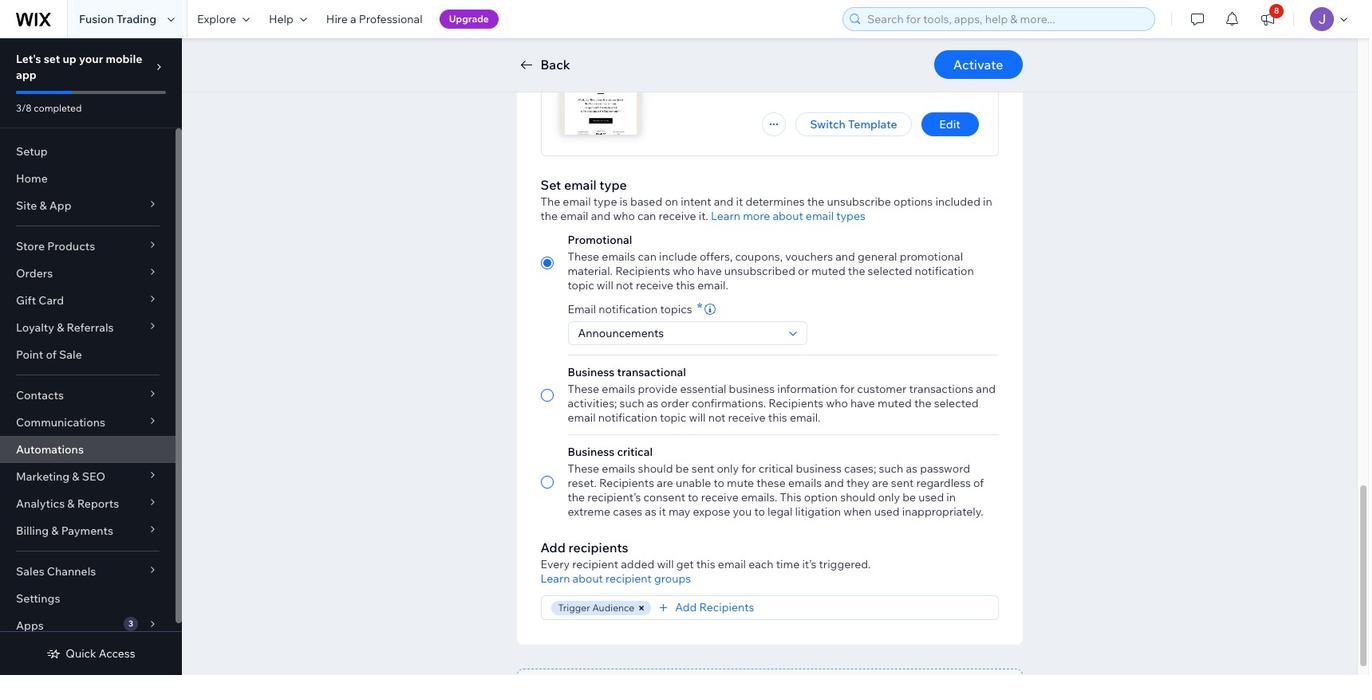 Task type: describe. For each thing, give the bounding box(es) containing it.
not inside the "business transactional these emails provide essential business information for customer transactions and activities; such as order confirmations. recipients who have muted the selected email notification topic will not receive this email."
[[708, 411, 726, 425]]

hire a professional link
[[317, 0, 432, 38]]

the
[[541, 195, 560, 209]]

3
[[128, 619, 133, 630]]

1 horizontal spatial sent
[[891, 476, 914, 491]]

1 horizontal spatial learn
[[711, 209, 741, 223]]

promotional these emails can include offers, coupons, vouchers and general promotional material. recipients who have unsubscribed or muted the selected notification topic will not receive this email.
[[568, 233, 974, 293]]

payments
[[61, 524, 113, 539]]

setup
[[16, 144, 48, 159]]

recipients inside "promotional these emails can include offers, coupons, vouchers and general promotional material. recipients who have unsubscribed or muted the selected notification topic will not receive this email."
[[615, 264, 670, 279]]

help button
[[259, 0, 317, 38]]

1 vertical spatial as
[[906, 462, 918, 476]]

site & app
[[16, 199, 71, 213]]

get
[[677, 558, 694, 572]]

vouchers
[[785, 250, 833, 264]]

general
[[858, 250, 897, 264]]

reports
[[77, 497, 119, 512]]

switch template button
[[796, 113, 912, 136]]

included
[[936, 195, 981, 209]]

orders button
[[0, 260, 176, 287]]

analytics & reports button
[[0, 491, 176, 518]]

time
[[776, 558, 800, 572]]

access
[[99, 647, 135, 662]]

promotional
[[568, 233, 632, 247]]

emails up litigation
[[788, 476, 822, 491]]

Email notification topics field
[[573, 322, 784, 345]]

emails.
[[741, 491, 778, 505]]

quick
[[66, 647, 96, 662]]

setup link
[[0, 138, 176, 165]]

these for business transactional
[[568, 382, 599, 397]]

business transactional these emails provide essential business information for customer transactions and activities; such as order confirmations. recipients who have muted the selected email notification topic will not receive this email.
[[568, 366, 996, 425]]

settings
[[16, 592, 60, 607]]

this inside add recipients every recipient added will get this email each time it's triggered. learn about recipient groups
[[697, 558, 716, 572]]

in inside business critical these emails should be sent only for critical business cases; such as password reset. recipients are unable to mute these emails and they are sent regardless of the recipient's consent to receive emails. this option should only be used in extreme cases as it may expose you to legal litigation when used inappropriately.
[[947, 491, 956, 505]]

the inside business critical these emails should be sent only for critical business cases; such as password reset. recipients are unable to mute these emails and they are sent regardless of the recipient's consent to receive emails. this option should only be used in extreme cases as it may expose you to legal litigation when used inappropriately.
[[568, 491, 585, 505]]

topics
[[660, 302, 692, 317]]

recipients down add recipients every recipient added will get this email each time it's triggered. learn about recipient groups
[[699, 601, 755, 615]]

add for recipients
[[675, 601, 697, 615]]

point
[[16, 348, 43, 362]]

this inside the "business transactional these emails provide essential business information for customer transactions and activities; such as order confirmations. recipients who have muted the selected email notification topic will not receive this email."
[[768, 411, 787, 425]]

1 vertical spatial should
[[841, 491, 876, 505]]

muted inside the "business transactional these emails provide essential business information for customer transactions and activities; such as order confirmations. recipients who have muted the selected email notification topic will not receive this email."
[[878, 397, 912, 411]]

1 are from the left
[[657, 476, 673, 491]]

they
[[847, 476, 870, 491]]

marketing
[[16, 470, 70, 484]]

receive inside "promotional these emails can include offers, coupons, vouchers and general promotional material. recipients who have unsubscribed or muted the selected notification topic will not receive this email."
[[636, 279, 674, 293]]

this inside "promotional these emails can include offers, coupons, vouchers and general promotional material. recipients who have unsubscribed or muted the selected notification topic will not receive this email."
[[676, 279, 695, 293]]

topic inside the "business transactional these emails provide essential business information for customer transactions and activities; such as order confirmations. recipients who have muted the selected email notification topic will not receive this email."
[[660, 411, 687, 425]]

business inside business critical these emails should be sent only for critical business cases; such as password reset. recipients are unable to mute these emails and they are sent regardless of the recipient's consent to receive emails. this option should only be used in extreme cases as it may expose you to legal litigation when used inappropriately.
[[796, 462, 842, 476]]

about inside add recipients every recipient added will get this email each time it's triggered. learn about recipient groups
[[573, 572, 603, 587]]

sidebar element
[[0, 38, 182, 676]]

of inside business critical these emails should be sent only for critical business cases; such as password reset. recipients are unable to mute these emails and they are sent regardless of the recipient's consent to receive emails. this option should only be used in extreme cases as it may expose you to legal litigation when used inappropriately.
[[974, 476, 984, 491]]

types
[[837, 209, 866, 223]]

coupons,
[[735, 250, 783, 264]]

can inside "promotional these emails can include offers, coupons, vouchers and general promotional material. recipients who have unsubscribed or muted the selected notification topic will not receive this email."
[[638, 250, 657, 264]]

store
[[16, 239, 45, 254]]

unsubscribed
[[724, 264, 796, 279]]

settings link
[[0, 586, 176, 613]]

the inside the "business transactional these emails provide essential business information for customer transactions and activities; such as order confirmations. recipients who have muted the selected email notification topic will not receive this email."
[[914, 397, 932, 411]]

gift
[[16, 294, 36, 308]]

& for loyalty
[[57, 321, 64, 335]]

who for email
[[613, 209, 635, 223]]

Search for tools, apps, help & more... field
[[863, 8, 1150, 30]]

of inside "link"
[[46, 348, 57, 362]]

extreme
[[568, 505, 611, 520]]

topic inside "promotional these emails can include offers, coupons, vouchers and general promotional material. recipients who have unsubscribed or muted the selected notification topic will not receive this email."
[[568, 279, 594, 293]]

marketing & seo button
[[0, 464, 176, 491]]

expose
[[693, 505, 730, 520]]

activate button
[[934, 50, 1023, 79]]

recipients
[[569, 540, 629, 556]]

recipients inside the "business transactional these emails provide essential business information for customer transactions and activities; such as order confirmations. recipients who have muted the selected email notification topic will not receive this email."
[[769, 397, 824, 411]]

such inside business critical these emails should be sent only for critical business cases; such as password reset. recipients are unable to mute these emails and they are sent regardless of the recipient's consent to receive emails. this option should only be used in extreme cases as it may expose you to legal litigation when used inappropriately.
[[879, 462, 904, 476]]

and right it.
[[714, 195, 734, 209]]

completed
[[34, 102, 82, 114]]

can inside the email type is based on intent and it determines the unsubscribe options included in the email and who can receive it.
[[638, 209, 656, 223]]

marketing & seo
[[16, 470, 105, 484]]

0 horizontal spatial sent
[[692, 462, 714, 476]]

card
[[39, 294, 64, 308]]

when
[[844, 505, 872, 520]]

litigation
[[795, 505, 841, 520]]

upgrade
[[449, 13, 489, 25]]

0 horizontal spatial used
[[874, 505, 900, 520]]

1 vertical spatial only
[[878, 491, 900, 505]]

unsubscribe
[[827, 195, 891, 209]]

it inside business critical these emails should be sent only for critical business cases; such as password reset. recipients are unable to mute these emails and they are sent regardless of the recipient's consent to receive emails. this option should only be used in extreme cases as it may expose you to legal litigation when used inappropriately.
[[659, 505, 666, 520]]

emails up recipient's
[[602, 462, 636, 476]]

transactions
[[909, 382, 974, 397]]

0 horizontal spatial to
[[688, 491, 699, 505]]

mobile
[[106, 52, 142, 66]]

edit
[[940, 117, 961, 132]]

will inside add recipients every recipient added will get this email each time it's triggered. learn about recipient groups
[[657, 558, 674, 572]]

trading
[[116, 12, 156, 26]]

notification inside "promotional these emails can include offers, coupons, vouchers and general promotional material. recipients who have unsubscribed or muted the selected notification topic will not receive this email."
[[915, 264, 974, 279]]

trigger
[[558, 603, 590, 614]]

gift card button
[[0, 287, 176, 314]]

your
[[79, 52, 103, 66]]

and up promotional
[[591, 209, 611, 223]]

store products
[[16, 239, 95, 254]]

switch template
[[810, 117, 897, 132]]

mute
[[727, 476, 754, 491]]

loyalty
[[16, 321, 54, 335]]

customer
[[857, 382, 907, 397]]

business inside the "business transactional these emails provide essential business information for customer transactions and activities; such as order confirmations. recipients who have muted the selected email notification topic will not receive this email."
[[729, 382, 775, 397]]

*
[[697, 299, 703, 318]]

emails inside the "business transactional these emails provide essential business information for customer transactions and activities; such as order confirmations. recipients who have muted the selected email notification topic will not receive this email."
[[602, 382, 636, 397]]

1 horizontal spatial about
[[773, 209, 803, 223]]

business critical these emails should be sent only for critical business cases; such as password reset. recipients are unable to mute these emails and they are sent regardless of the recipient's consent to receive emails. this option should only be used in extreme cases as it may expose you to legal litigation when used inappropriately.
[[568, 445, 984, 520]]

0 horizontal spatial be
[[676, 462, 689, 476]]

quick access
[[66, 647, 135, 662]]

receive inside the email type is based on intent and it determines the unsubscribe options included in the email and who can receive it.
[[659, 209, 696, 223]]

analytics & reports
[[16, 497, 119, 512]]

site
[[16, 199, 37, 213]]

sales channels
[[16, 565, 96, 579]]

regardless
[[917, 476, 971, 491]]

contacts button
[[0, 382, 176, 409]]

selected inside the "business transactional these emails provide essential business information for customer transactions and activities; such as order confirmations. recipients who have muted the selected email notification topic will not receive this email."
[[934, 397, 979, 411]]

home
[[16, 172, 48, 186]]

for for only
[[742, 462, 756, 476]]

email inside add recipients every recipient added will get this email each time it's triggered. learn about recipient groups
[[718, 558, 746, 572]]

these inside "promotional these emails can include offers, coupons, vouchers and general promotional material. recipients who have unsubscribed or muted the selected notification topic will not receive this email."
[[568, 250, 599, 264]]

apps
[[16, 619, 44, 634]]

emails inside "promotional these emails can include offers, coupons, vouchers and general promotional material. recipients who have unsubscribed or muted the selected notification topic will not receive this email."
[[602, 250, 636, 264]]

unable
[[676, 476, 711, 491]]

consent
[[644, 491, 685, 505]]

have inside the "business transactional these emails provide essential business information for customer transactions and activities; such as order confirmations. recipients who have muted the selected email notification topic will not receive this email."
[[851, 397, 875, 411]]

the left types
[[807, 195, 825, 209]]

8
[[1274, 6, 1279, 16]]

store products button
[[0, 233, 176, 260]]

2 vertical spatial as
[[645, 505, 657, 520]]

such inside the "business transactional these emails provide essential business information for customer transactions and activities; such as order confirmations. recipients who have muted the selected email notification topic will not receive this email."
[[620, 397, 644, 411]]

these for business critical
[[568, 462, 599, 476]]

it.
[[699, 209, 709, 223]]

business for business critical these emails should be sent only for critical business cases; such as password reset. recipients are unable to mute these emails and they are sent regardless of the recipient's consent to receive emails. this option should only be used in extreme cases as it may expose you to legal litigation when used inappropriately.
[[568, 445, 615, 460]]

app
[[49, 199, 71, 213]]

recipient down recipients
[[572, 558, 619, 572]]

up
[[63, 52, 76, 66]]

app
[[16, 68, 37, 82]]

back
[[541, 57, 570, 73]]

include
[[659, 250, 697, 264]]

email inside the "business transactional these emails provide essential business information for customer transactions and activities; such as order confirmations. recipients who have muted the selected email notification topic will not receive this email."
[[568, 411, 596, 425]]

point of sale link
[[0, 342, 176, 369]]

information
[[777, 382, 838, 397]]



Task type: vqa. For each thing, say whether or not it's contained in the screenshot.
Visitors to the top
no



Task type: locate. For each thing, give the bounding box(es) containing it.
channels
[[47, 565, 96, 579]]

of
[[46, 348, 57, 362], [974, 476, 984, 491]]

can left the include
[[638, 250, 657, 264]]

notification down provide on the left bottom
[[598, 411, 658, 425]]

determines
[[746, 195, 805, 209]]

switch
[[810, 117, 846, 132]]

1 horizontal spatial such
[[879, 462, 904, 476]]

email left types
[[806, 209, 834, 223]]

0 vertical spatial business
[[568, 366, 615, 380]]

0 horizontal spatial about
[[573, 572, 603, 587]]

2 horizontal spatial will
[[689, 411, 706, 425]]

have
[[697, 264, 722, 279], [851, 397, 875, 411]]

referrals
[[67, 321, 114, 335]]

2 vertical spatial these
[[568, 462, 599, 476]]

0 vertical spatial add
[[541, 540, 566, 556]]

receive inside the "business transactional these emails provide essential business information for customer transactions and activities; such as order confirmations. recipients who have muted the selected email notification topic will not receive this email."
[[728, 411, 766, 425]]

emails down transactional
[[602, 382, 636, 397]]

this up topics
[[676, 279, 695, 293]]

1 vertical spatial this
[[768, 411, 787, 425]]

have right information
[[851, 397, 875, 411]]

intent
[[681, 195, 711, 209]]

1 vertical spatial in
[[947, 491, 956, 505]]

1 vertical spatial email.
[[790, 411, 821, 425]]

analytics
[[16, 497, 65, 512]]

0 vertical spatial muted
[[812, 264, 846, 279]]

0 vertical spatial topic
[[568, 279, 594, 293]]

0 horizontal spatial should
[[638, 462, 673, 476]]

1 horizontal spatial only
[[878, 491, 900, 505]]

type for the email type is based on intent and it determines the unsubscribe options included in the email and who can receive it.
[[594, 195, 617, 209]]

as inside the "business transactional these emails provide essential business information for customer transactions and activities; such as order confirmations. recipients who have muted the selected email notification topic will not receive this email."
[[647, 397, 658, 411]]

0 horizontal spatial it
[[659, 505, 666, 520]]

receive left it.
[[659, 209, 696, 223]]

such right cases;
[[879, 462, 904, 476]]

as left order
[[647, 397, 658, 411]]

0 vertical spatial such
[[620, 397, 644, 411]]

preview image
[[561, 55, 640, 135]]

the right vouchers on the right of page
[[848, 264, 865, 279]]

0 vertical spatial have
[[697, 264, 722, 279]]

& inside "dropdown button"
[[39, 199, 47, 213]]

sales
[[16, 565, 44, 579]]

1 horizontal spatial who
[[673, 264, 695, 279]]

to right you
[[755, 505, 765, 520]]

0 horizontal spatial who
[[613, 209, 635, 223]]

0 vertical spatial not
[[616, 279, 633, 293]]

in inside the email type is based on intent and it determines the unsubscribe options included in the email and who can receive it.
[[983, 195, 993, 209]]

0 vertical spatial it
[[736, 195, 743, 209]]

0 horizontal spatial learn
[[541, 572, 570, 587]]

learn inside add recipients every recipient added will get this email each time it's triggered. learn about recipient groups
[[541, 572, 570, 587]]

learn right it.
[[711, 209, 741, 223]]

email. down information
[[790, 411, 821, 425]]

hire a professional
[[326, 12, 423, 26]]

1 vertical spatial muted
[[878, 397, 912, 411]]

receive left emails.
[[701, 491, 739, 505]]

the down set
[[541, 209, 558, 223]]

point of sale
[[16, 348, 82, 362]]

0 vertical spatial learn
[[711, 209, 741, 223]]

as right the cases
[[645, 505, 657, 520]]

& right loyalty
[[57, 321, 64, 335]]

1 vertical spatial add
[[675, 601, 697, 615]]

not down essential
[[708, 411, 726, 425]]

for inside the "business transactional these emails provide essential business information for customer transactions and activities; such as order confirmations. recipients who have muted the selected email notification topic will not receive this email."
[[840, 382, 855, 397]]

1 horizontal spatial selected
[[934, 397, 979, 411]]

these down promotional
[[568, 250, 599, 264]]

not up email notification topics *
[[616, 279, 633, 293]]

option
[[804, 491, 838, 505]]

0 horizontal spatial only
[[717, 462, 739, 476]]

used right when
[[874, 505, 900, 520]]

email
[[564, 177, 597, 193], [563, 195, 591, 209], [560, 209, 589, 223], [806, 209, 834, 223], [568, 411, 596, 425], [718, 558, 746, 572]]

1 horizontal spatial should
[[841, 491, 876, 505]]

billing
[[16, 524, 49, 539]]

have up *
[[697, 264, 722, 279]]

1 vertical spatial will
[[689, 411, 706, 425]]

1 horizontal spatial be
[[903, 491, 916, 505]]

notification inside the "business transactional these emails provide essential business information for customer transactions and activities; such as order confirmations. recipients who have muted the selected email notification topic will not receive this email."
[[598, 411, 658, 425]]

1 horizontal spatial used
[[919, 491, 944, 505]]

receive inside business critical these emails should be sent only for critical business cases; such as password reset. recipients are unable to mute these emails and they are sent regardless of the recipient's consent to receive emails. this option should only be used in extreme cases as it may expose you to legal litigation when used inappropriately.
[[701, 491, 739, 505]]

options
[[894, 195, 933, 209]]

critical up this
[[759, 462, 793, 476]]

1 vertical spatial selected
[[934, 397, 979, 411]]

email up reset.
[[568, 411, 596, 425]]

should
[[638, 462, 673, 476], [841, 491, 876, 505]]

business up reset.
[[568, 445, 615, 460]]

0 horizontal spatial selected
[[868, 264, 913, 279]]

business right essential
[[729, 382, 775, 397]]

1 vertical spatial these
[[568, 382, 599, 397]]

2 vertical spatial this
[[697, 558, 716, 572]]

receive up mute
[[728, 411, 766, 425]]

used down 'password'
[[919, 491, 944, 505]]

& for site
[[39, 199, 47, 213]]

home link
[[0, 165, 176, 192]]

0 vertical spatial critical
[[617, 445, 653, 460]]

1 horizontal spatial will
[[657, 558, 674, 572]]

not inside "promotional these emails can include offers, coupons, vouchers and general promotional material. recipients who have unsubscribed or muted the selected notification topic will not receive this email."
[[616, 279, 633, 293]]

can right is
[[638, 209, 656, 223]]

email right set
[[564, 177, 597, 193]]

selected
[[868, 264, 913, 279], [934, 397, 979, 411]]

0 horizontal spatial business
[[729, 382, 775, 397]]

2 vertical spatial will
[[657, 558, 674, 572]]

groups
[[654, 572, 691, 587]]

0 horizontal spatial of
[[46, 348, 57, 362]]

2 vertical spatial who
[[826, 397, 848, 411]]

1 vertical spatial critical
[[759, 462, 793, 476]]

0 vertical spatial who
[[613, 209, 635, 223]]

be left regardless
[[903, 491, 916, 505]]

receive up email notification topics *
[[636, 279, 674, 293]]

orders
[[16, 267, 53, 281]]

about right more
[[773, 209, 803, 223]]

type left is
[[594, 195, 617, 209]]

& for analytics
[[67, 497, 75, 512]]

to right consent
[[688, 491, 699, 505]]

trigger audience
[[558, 603, 635, 614]]

the left recipient's
[[568, 491, 585, 505]]

1 vertical spatial learn
[[541, 572, 570, 587]]

& left seo in the bottom left of the page
[[72, 470, 79, 484]]

0 vertical spatial for
[[840, 382, 855, 397]]

0 horizontal spatial this
[[676, 279, 695, 293]]

muted
[[812, 264, 846, 279], [878, 397, 912, 411]]

notification right general
[[915, 264, 974, 279]]

will inside the "business transactional these emails provide essential business information for customer transactions and activities; such as order confirmations. recipients who have muted the selected email notification topic will not receive this email."
[[689, 411, 706, 425]]

who left offers,
[[673, 264, 695, 279]]

recipients inside business critical these emails should be sent only for critical business cases; such as password reset. recipients are unable to mute these emails and they are sent regardless of the recipient's consent to receive emails. this option should only be used in extreme cases as it may expose you to legal litigation when used inappropriately.
[[599, 476, 654, 491]]

activate
[[954, 57, 1004, 73]]

cases
[[613, 505, 643, 520]]

0 horizontal spatial muted
[[812, 264, 846, 279]]

0 vertical spatial this
[[676, 279, 695, 293]]

of left sale
[[46, 348, 57, 362]]

1 business from the top
[[568, 366, 615, 380]]

it left may
[[659, 505, 666, 520]]

2 vertical spatial notification
[[598, 411, 658, 425]]

email
[[568, 302, 596, 317]]

& for billing
[[51, 524, 59, 539]]

be
[[676, 462, 689, 476], [903, 491, 916, 505]]

& inside popup button
[[72, 470, 79, 484]]

more
[[743, 209, 770, 223]]

who inside the email type is based on intent and it determines the unsubscribe options included in the email and who can receive it.
[[613, 209, 635, 223]]

3/8 completed
[[16, 102, 82, 114]]

this
[[676, 279, 695, 293], [768, 411, 787, 425], [697, 558, 716, 572]]

cases;
[[844, 462, 877, 476]]

are left the unable
[[657, 476, 673, 491]]

3 these from the top
[[568, 462, 599, 476]]

0 vertical spatial in
[[983, 195, 993, 209]]

billing & payments
[[16, 524, 113, 539]]

who left customer
[[826, 397, 848, 411]]

2 are from the left
[[872, 476, 889, 491]]

a
[[350, 12, 356, 26]]

recipient up audience
[[606, 572, 652, 587]]

hire
[[326, 12, 348, 26]]

or
[[798, 264, 809, 279]]

2 horizontal spatial who
[[826, 397, 848, 411]]

1 horizontal spatial to
[[714, 476, 725, 491]]

selected up 'password'
[[934, 397, 979, 411]]

in right "included"
[[983, 195, 993, 209]]

these inside business critical these emails should be sent only for critical business cases; such as password reset. recipients are unable to mute these emails and they are sent regardless of the recipient's consent to receive emails. this option should only be used in extreme cases as it may expose you to legal litigation when used inappropriately.
[[568, 462, 599, 476]]

add for recipients
[[541, 540, 566, 556]]

0 horizontal spatial have
[[697, 264, 722, 279]]

let's
[[16, 52, 41, 66]]

it's
[[802, 558, 817, 572]]

recipients right confirmations.
[[769, 397, 824, 411]]

the right customer
[[914, 397, 932, 411]]

1 vertical spatial not
[[708, 411, 726, 425]]

add inside add recipients every recipient added will get this email each time it's triggered. learn about recipient groups
[[541, 540, 566, 556]]

0 horizontal spatial critical
[[617, 445, 653, 460]]

fusion trading
[[79, 12, 156, 26]]

order
[[661, 397, 689, 411]]

based
[[631, 195, 663, 209]]

for for information
[[840, 382, 855, 397]]

sent left mute
[[692, 462, 714, 476]]

who inside the "business transactional these emails provide essential business information for customer transactions and activities; such as order confirmations. recipients who have muted the selected email notification topic will not receive this email."
[[826, 397, 848, 411]]

0 vertical spatial type
[[600, 177, 627, 193]]

who up promotional
[[613, 209, 635, 223]]

on
[[665, 195, 678, 209]]

the email type is based on intent and it determines the unsubscribe options included in the email and who can receive it.
[[541, 195, 993, 223]]

this
[[780, 491, 802, 505]]

are right they
[[872, 476, 889, 491]]

learn up trigger
[[541, 572, 570, 587]]

2 horizontal spatial this
[[768, 411, 787, 425]]

only right they
[[878, 491, 900, 505]]

it
[[736, 195, 743, 209], [659, 505, 666, 520]]

sent left regardless
[[891, 476, 914, 491]]

1 vertical spatial who
[[673, 264, 695, 279]]

muted inside "promotional these emails can include offers, coupons, vouchers and general promotional material. recipients who have unsubscribed or muted the selected notification topic will not receive this email."
[[812, 264, 846, 279]]

have inside "promotional these emails can include offers, coupons, vouchers and general promotional material. recipients who have unsubscribed or muted the selected notification topic will not receive this email."
[[697, 264, 722, 279]]

for left customer
[[840, 382, 855, 397]]

email. inside "promotional these emails can include offers, coupons, vouchers and general promotional material. recipients who have unsubscribed or muted the selected notification topic will not receive this email."
[[698, 279, 729, 293]]

0 vertical spatial these
[[568, 250, 599, 264]]

1 vertical spatial it
[[659, 505, 666, 520]]

0 vertical spatial of
[[46, 348, 57, 362]]

1 horizontal spatial this
[[697, 558, 716, 572]]

of right regardless
[[974, 476, 984, 491]]

who for transactional
[[826, 397, 848, 411]]

to
[[714, 476, 725, 491], [688, 491, 699, 505], [755, 505, 765, 520]]

email. up *
[[698, 279, 729, 293]]

1 vertical spatial about
[[573, 572, 603, 587]]

upgrade button
[[439, 10, 499, 29]]

topic down provide on the left bottom
[[660, 411, 687, 425]]

about up trigger audience
[[573, 572, 603, 587]]

1 vertical spatial for
[[742, 462, 756, 476]]

add up every at the left bottom of the page
[[541, 540, 566, 556]]

set email type
[[541, 177, 627, 193]]

0 horizontal spatial for
[[742, 462, 756, 476]]

this down information
[[768, 411, 787, 425]]

& right billing
[[51, 524, 59, 539]]

emails down promotional
[[602, 250, 636, 264]]

site & app button
[[0, 192, 176, 219]]

0 vertical spatial will
[[597, 279, 614, 293]]

type up is
[[600, 177, 627, 193]]

every
[[541, 558, 570, 572]]

learn about recipient groups link
[[541, 572, 691, 587]]

not
[[616, 279, 633, 293], [708, 411, 726, 425]]

password
[[920, 462, 970, 476]]

it inside the email type is based on intent and it determines the unsubscribe options included in the email and who can receive it.
[[736, 195, 743, 209]]

email left the 'each'
[[718, 558, 746, 572]]

business up activities;
[[568, 366, 615, 380]]

be up consent
[[676, 462, 689, 476]]

business inside business critical these emails should be sent only for critical business cases; such as password reset. recipients are unable to mute these emails and they are sent regardless of the recipient's consent to receive emails. this option should only be used in extreme cases as it may expose you to legal litigation when used inappropriately.
[[568, 445, 615, 460]]

these up recipient's
[[568, 462, 599, 476]]

and right 'transactions'
[[976, 382, 996, 397]]

these inside the "business transactional these emails provide essential business information for customer transactions and activities; such as order confirmations. recipients who have muted the selected email notification topic will not receive this email."
[[568, 382, 599, 397]]

email right the on the left top of page
[[560, 209, 589, 223]]

loyalty & referrals button
[[0, 314, 176, 342]]

promotional
[[900, 250, 963, 264]]

it left determines
[[736, 195, 743, 209]]

1 vertical spatial be
[[903, 491, 916, 505]]

1 horizontal spatial have
[[851, 397, 875, 411]]

will left get
[[657, 558, 674, 572]]

offers,
[[700, 250, 733, 264]]

2 these from the top
[[568, 382, 599, 397]]

0 vertical spatial email.
[[698, 279, 729, 293]]

0 horizontal spatial will
[[597, 279, 614, 293]]

notification right email
[[599, 302, 658, 317]]

& for marketing
[[72, 470, 79, 484]]

and left general
[[836, 250, 855, 264]]

confirmations.
[[692, 397, 766, 411]]

and inside "promotional these emails can include offers, coupons, vouchers and general promotional material. recipients who have unsubscribed or muted the selected notification topic will not receive this email."
[[836, 250, 855, 264]]

will down essential
[[689, 411, 706, 425]]

set
[[541, 177, 561, 193]]

recipients up email notification topics *
[[615, 264, 670, 279]]

selected down options
[[868, 264, 913, 279]]

who inside "promotional these emails can include offers, coupons, vouchers and general promotional material. recipients who have unsubscribed or muted the selected notification topic will not receive this email."
[[673, 264, 695, 279]]

such
[[620, 397, 644, 411], [879, 462, 904, 476]]

this right get
[[697, 558, 716, 572]]

add recipients
[[675, 601, 755, 615]]

0 vertical spatial as
[[647, 397, 658, 411]]

1 horizontal spatial add
[[675, 601, 697, 615]]

3/8
[[16, 102, 32, 114]]

essential
[[680, 382, 727, 397]]

0 vertical spatial only
[[717, 462, 739, 476]]

business up option
[[796, 462, 842, 476]]

8 button
[[1251, 0, 1286, 38]]

1 these from the top
[[568, 250, 599, 264]]

0 vertical spatial notification
[[915, 264, 974, 279]]

1 horizontal spatial topic
[[660, 411, 687, 425]]

as left 'password'
[[906, 462, 918, 476]]

0 horizontal spatial topic
[[568, 279, 594, 293]]

will inside "promotional these emails can include offers, coupons, vouchers and general promotional material. recipients who have unsubscribed or muted the selected notification topic will not receive this email."
[[597, 279, 614, 293]]

0 vertical spatial about
[[773, 209, 803, 223]]

& left reports
[[67, 497, 75, 512]]

help
[[269, 12, 294, 26]]

0 vertical spatial selected
[[868, 264, 913, 279]]

back button
[[517, 55, 570, 74]]

1 horizontal spatial business
[[796, 462, 842, 476]]

critical up recipient's
[[617, 445, 653, 460]]

should up consent
[[638, 462, 673, 476]]

and inside business critical these emails should be sent only for critical business cases; such as password reset. recipients are unable to mute these emails and they are sent regardless of the recipient's consent to receive emails. this option should only be used in extreme cases as it may expose you to legal litigation when used inappropriately.
[[825, 476, 844, 491]]

1 vertical spatial topic
[[660, 411, 687, 425]]

2 horizontal spatial to
[[755, 505, 765, 520]]

0 horizontal spatial such
[[620, 397, 644, 411]]

to left mute
[[714, 476, 725, 491]]

0 vertical spatial should
[[638, 462, 673, 476]]

type inside the email type is based on intent and it determines the unsubscribe options included in the email and who can receive it.
[[594, 195, 617, 209]]

0 horizontal spatial not
[[616, 279, 633, 293]]

for
[[840, 382, 855, 397], [742, 462, 756, 476]]

add down 'groups'
[[675, 601, 697, 615]]

business inside the "business transactional these emails provide essential business information for customer transactions and activities; such as order confirmations. recipients who have muted the selected email notification topic will not receive this email."
[[568, 366, 615, 380]]

each
[[749, 558, 774, 572]]

professional
[[359, 12, 423, 26]]

for inside business critical these emails should be sent only for critical business cases; such as password reset. recipients are unable to mute these emails and they are sent regardless of the recipient's consent to receive emails. this option should only be used in extreme cases as it may expose you to legal litigation when used inappropriately.
[[742, 462, 756, 476]]

0 vertical spatial be
[[676, 462, 689, 476]]

email down set email type
[[563, 195, 591, 209]]

& right site
[[39, 199, 47, 213]]

these
[[757, 476, 786, 491]]

and inside the "business transactional these emails provide essential business information for customer transactions and activities; such as order confirmations. recipients who have muted the selected email notification topic will not receive this email."
[[976, 382, 996, 397]]

for left the these
[[742, 462, 756, 476]]

and
[[714, 195, 734, 209], [591, 209, 611, 223], [836, 250, 855, 264], [976, 382, 996, 397], [825, 476, 844, 491]]

1 vertical spatial of
[[974, 476, 984, 491]]

set
[[44, 52, 60, 66]]

business for business transactional these emails provide essential business information for customer transactions and activities; such as order confirmations. recipients who have muted the selected email notification topic will not receive this email.
[[568, 366, 615, 380]]

type for set email type
[[600, 177, 627, 193]]

notification inside email notification topics *
[[599, 302, 658, 317]]

should down cases;
[[841, 491, 876, 505]]

1 horizontal spatial muted
[[878, 397, 912, 411]]

communications button
[[0, 409, 176, 437]]

reset.
[[568, 476, 597, 491]]

will up email notification topics *
[[597, 279, 614, 293]]

1 vertical spatial business
[[796, 462, 842, 476]]

0 horizontal spatial email.
[[698, 279, 729, 293]]

recipient
[[572, 558, 619, 572], [606, 572, 652, 587]]

and left they
[[825, 476, 844, 491]]

1 vertical spatial business
[[568, 445, 615, 460]]

email. inside the "business transactional these emails provide essential business information for customer transactions and activities; such as order confirmations. recipients who have muted the selected email notification topic will not receive this email."
[[790, 411, 821, 425]]

such down transactional
[[620, 397, 644, 411]]

products
[[47, 239, 95, 254]]

2 business from the top
[[568, 445, 615, 460]]

1 vertical spatial type
[[594, 195, 617, 209]]

the inside "promotional these emails can include offers, coupons, vouchers and general promotional material. recipients who have unsubscribed or muted the selected notification topic will not receive this email."
[[848, 264, 865, 279]]

topic up email
[[568, 279, 594, 293]]

fusion
[[79, 12, 114, 26]]

selected inside "promotional these emails can include offers, coupons, vouchers and general promotional material. recipients who have unsubscribed or muted the selected notification topic will not receive this email."
[[868, 264, 913, 279]]

type
[[600, 177, 627, 193], [594, 195, 617, 209]]

in down 'password'
[[947, 491, 956, 505]]

topic
[[568, 279, 594, 293], [660, 411, 687, 425]]

triggered.
[[819, 558, 871, 572]]

let's set up your mobile app
[[16, 52, 142, 82]]



